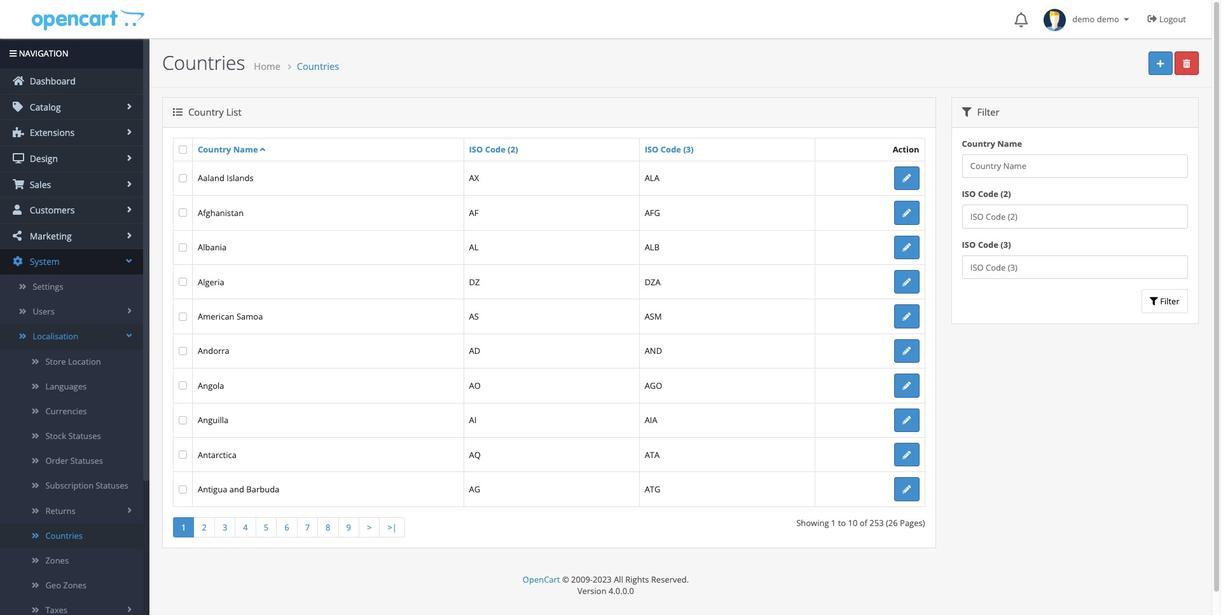 Task type: describe. For each thing, give the bounding box(es) containing it.
location
[[68, 356, 101, 367]]

0 vertical spatial countries link
[[297, 60, 339, 73]]

country list
[[186, 106, 242, 119]]

6
[[284, 522, 289, 534]]

antarctica
[[198, 450, 237, 461]]

logout
[[1160, 13, 1186, 25]]

filter for filter image
[[975, 106, 1000, 119]]

action
[[893, 144, 920, 155]]

tag image
[[13, 102, 24, 112]]

angola
[[198, 380, 224, 392]]

1 horizontal spatial 1
[[831, 518, 836, 529]]

0 horizontal spatial countries
[[45, 530, 83, 542]]

samoa
[[237, 311, 263, 323]]

demo demo
[[1066, 13, 1122, 25]]

antigua and barbuda
[[198, 484, 279, 496]]

filter image
[[962, 108, 972, 117]]

home
[[254, 60, 281, 73]]

> link
[[359, 518, 380, 538]]

©
[[562, 574, 569, 586]]

marketing link
[[0, 224, 143, 249]]

edit image for ala
[[903, 175, 911, 183]]

showing
[[797, 518, 829, 529]]

navigation
[[17, 48, 68, 59]]

0 horizontal spatial iso code (3)
[[645, 144, 694, 155]]

reserved.
[[651, 574, 689, 586]]

edit image for asm
[[903, 313, 911, 321]]

shopping cart image
[[13, 179, 24, 189]]

edit image for ago
[[903, 382, 911, 390]]

aaland islands
[[198, 173, 254, 184]]

edit image for afg
[[903, 209, 911, 217]]

1 horizontal spatial (2)
[[1001, 188, 1011, 200]]

5
[[264, 522, 269, 534]]

catalog
[[27, 101, 61, 113]]

2009-
[[571, 574, 593, 586]]

barbuda
[[246, 484, 279, 496]]

to
[[838, 518, 846, 529]]

cog image
[[13, 257, 24, 267]]

edit image for alb
[[903, 244, 911, 252]]

design
[[27, 153, 58, 165]]

filter button
[[1142, 290, 1188, 313]]

caret down image
[[1122, 15, 1132, 24]]

2 horizontal spatial countries
[[297, 60, 339, 73]]

version
[[578, 586, 607, 598]]

4 link
[[235, 518, 256, 538]]

system
[[27, 256, 60, 268]]

1 horizontal spatial country name
[[962, 138, 1022, 149]]

iso code (3) link
[[645, 144, 694, 155]]

0 horizontal spatial country name
[[198, 144, 258, 155]]

order statuses
[[45, 456, 103, 467]]

subscription
[[45, 481, 94, 492]]

zones link
[[0, 549, 143, 574]]

currencies
[[45, 406, 87, 417]]

ao
[[469, 380, 481, 392]]

ag
[[469, 484, 480, 496]]

bell image
[[1015, 12, 1028, 27]]

of
[[860, 518, 868, 529]]

statuses for stock statuses
[[68, 431, 101, 442]]

country down filter image
[[962, 138, 996, 149]]

ISO Code (3) text field
[[962, 256, 1188, 280]]

opencart image
[[30, 7, 145, 31]]

al
[[469, 242, 479, 253]]

10
[[848, 518, 858, 529]]

9 link
[[338, 518, 359, 538]]

home image
[[13, 76, 24, 86]]

Country Name text field
[[962, 154, 1188, 178]]

>| link
[[379, 518, 405, 538]]

2023
[[593, 574, 612, 586]]

logout link
[[1138, 0, 1199, 38]]

localisation
[[33, 331, 78, 342]]

ax
[[469, 173, 479, 184]]

aia
[[645, 415, 658, 426]]

ad
[[469, 346, 480, 357]]

country up the aaland
[[198, 144, 231, 155]]

design link
[[0, 146, 143, 171]]

1 horizontal spatial iso code (3)
[[962, 239, 1011, 251]]

1 horizontal spatial name
[[998, 138, 1022, 149]]

0 horizontal spatial name
[[233, 144, 258, 155]]

9
[[346, 522, 351, 534]]

users link
[[0, 300, 143, 325]]

0 vertical spatial (2)
[[508, 144, 518, 155]]

american
[[198, 311, 234, 323]]

>
[[367, 522, 372, 534]]

afghanistan
[[198, 207, 244, 219]]

demo demo link
[[1038, 0, 1138, 38]]

sales link
[[0, 172, 143, 197]]

afg
[[645, 207, 660, 219]]

andorra
[[198, 346, 230, 357]]

2 link
[[194, 518, 215, 538]]

1 horizontal spatial (3)
[[1001, 239, 1011, 251]]

alb
[[645, 242, 660, 253]]

opencart © 2009-2023 all rights reserved. version 4.0.0.0
[[523, 574, 689, 598]]

languages
[[45, 381, 87, 392]]

edit image for and
[[903, 348, 911, 356]]

user image
[[13, 205, 24, 215]]

1 vertical spatial zones
[[63, 580, 87, 592]]

settings link
[[0, 275, 143, 300]]

dz
[[469, 276, 480, 288]]

6 link
[[276, 518, 297, 538]]

0 horizontal spatial iso code (2)
[[469, 144, 518, 155]]

returns
[[45, 506, 76, 517]]

3 link
[[214, 518, 236, 538]]

edit image for aia
[[903, 417, 911, 425]]



Task type: locate. For each thing, give the bounding box(es) containing it.
currencies link
[[0, 399, 143, 424]]

add new image
[[1157, 60, 1164, 68]]

1 vertical spatial statuses
[[70, 456, 103, 467]]

1
[[831, 518, 836, 529], [181, 522, 186, 534]]

ai
[[469, 415, 477, 426]]

code
[[485, 144, 506, 155], [661, 144, 681, 155], [978, 188, 999, 200], [978, 239, 999, 251]]

1 demo from the left
[[1073, 13, 1095, 25]]

subscription statuses link
[[0, 474, 143, 499]]

1 left "to"
[[831, 518, 836, 529]]

country name
[[962, 138, 1022, 149], [198, 144, 258, 155]]

rights
[[626, 574, 649, 586]]

all
[[614, 574, 623, 586]]

share alt image
[[13, 231, 24, 241]]

1 vertical spatial (3)
[[1001, 239, 1011, 251]]

0 vertical spatial filter
[[975, 106, 1000, 119]]

dashboard
[[27, 75, 76, 87]]

customers
[[27, 204, 75, 216]]

4 edit image from the top
[[903, 417, 911, 425]]

af
[[469, 207, 479, 219]]

countries down the "returns"
[[45, 530, 83, 542]]

4 edit image from the top
[[903, 382, 911, 390]]

0 horizontal spatial (2)
[[508, 144, 518, 155]]

subscription statuses
[[45, 481, 128, 492]]

edit image
[[903, 209, 911, 217], [903, 244, 911, 252], [903, 278, 911, 287], [903, 417, 911, 425], [903, 451, 911, 460], [903, 486, 911, 494]]

demo left caret down "icon"
[[1097, 13, 1120, 25]]

statuses up order statuses
[[68, 431, 101, 442]]

localisation link
[[0, 325, 143, 350]]

1 left 2
[[181, 522, 186, 534]]

edit image
[[903, 175, 911, 183], [903, 313, 911, 321], [903, 348, 911, 356], [903, 382, 911, 390]]

1 horizontal spatial iso code (2)
[[962, 188, 1011, 200]]

1 horizontal spatial demo
[[1097, 13, 1120, 25]]

2 vertical spatial statuses
[[96, 481, 128, 492]]

asm
[[645, 311, 662, 323]]

sales
[[27, 178, 51, 191]]

catalog link
[[0, 95, 143, 120]]

0 horizontal spatial demo
[[1073, 13, 1095, 25]]

0 vertical spatial iso code (2)
[[469, 144, 518, 155]]

antigua
[[198, 484, 227, 496]]

ISO Code (2) text field
[[962, 205, 1188, 229]]

country left 'list'
[[188, 106, 224, 119]]

1 edit image from the top
[[903, 209, 911, 217]]

geo zones
[[45, 580, 87, 592]]

albania
[[198, 242, 227, 253]]

statuses inside 'link'
[[96, 481, 128, 492]]

users
[[33, 306, 55, 318]]

store location link
[[0, 350, 143, 375]]

1 vertical spatial filter
[[1158, 296, 1180, 307]]

zones
[[45, 555, 69, 567], [63, 580, 87, 592]]

system link
[[0, 250, 143, 275]]

list image
[[173, 108, 183, 117]]

5 link
[[256, 518, 277, 538]]

extensions
[[27, 127, 74, 139]]

american samoa
[[198, 311, 263, 323]]

4.0.0.0
[[609, 586, 634, 598]]

and
[[645, 346, 662, 357]]

list
[[226, 106, 242, 119]]

aq
[[469, 450, 481, 461]]

statuses for order statuses
[[70, 456, 103, 467]]

1 edit image from the top
[[903, 175, 911, 183]]

filter inside button
[[1158, 296, 1180, 307]]

opencart link
[[523, 574, 560, 586]]

stock
[[45, 431, 66, 442]]

statuses
[[68, 431, 101, 442], [70, 456, 103, 467], [96, 481, 128, 492]]

iso code (2)
[[469, 144, 518, 155], [962, 188, 1011, 200]]

bars image
[[10, 50, 17, 58]]

edit image for atg
[[903, 486, 911, 494]]

pages)
[[900, 518, 925, 529]]

filter
[[975, 106, 1000, 119], [1158, 296, 1180, 307]]

edit image for dza
[[903, 278, 911, 287]]

order
[[45, 456, 68, 467]]

as
[[469, 311, 479, 323]]

edit image for ata
[[903, 451, 911, 460]]

0 horizontal spatial 1
[[181, 522, 186, 534]]

extensions link
[[0, 120, 143, 146]]

0 horizontal spatial filter
[[975, 106, 1000, 119]]

3 edit image from the top
[[903, 278, 911, 287]]

sign out alt image
[[1148, 14, 1158, 24]]

1 vertical spatial iso code (3)
[[962, 239, 1011, 251]]

atg
[[645, 484, 661, 496]]

countries link
[[297, 60, 339, 73], [0, 524, 143, 549]]

algeria
[[198, 276, 224, 288]]

1 vertical spatial (2)
[[1001, 188, 1011, 200]]

filter image
[[1150, 298, 1158, 306]]

None checkbox
[[179, 174, 187, 183], [179, 209, 187, 217], [179, 313, 187, 321], [179, 451, 187, 459], [179, 174, 187, 183], [179, 209, 187, 217], [179, 313, 187, 321], [179, 451, 187, 459]]

countries link right 'home'
[[297, 60, 339, 73]]

0 horizontal spatial countries link
[[0, 524, 143, 549]]

0 vertical spatial statuses
[[68, 431, 101, 442]]

7
[[305, 522, 310, 534]]

iso code (3)
[[645, 144, 694, 155], [962, 239, 1011, 251]]

countries right 'home'
[[297, 60, 339, 73]]

None checkbox
[[179, 145, 187, 154], [179, 244, 187, 252], [179, 278, 187, 286], [179, 347, 187, 356], [179, 382, 187, 390], [179, 417, 187, 425], [179, 486, 187, 494], [179, 145, 187, 154], [179, 244, 187, 252], [179, 278, 187, 286], [179, 347, 187, 356], [179, 382, 187, 390], [179, 417, 187, 425], [179, 486, 187, 494]]

marketing
[[27, 230, 72, 242]]

zones right geo
[[63, 580, 87, 592]]

statuses for subscription statuses
[[96, 481, 128, 492]]

5 edit image from the top
[[903, 451, 911, 460]]

0 vertical spatial (3)
[[684, 144, 694, 155]]

>|
[[388, 522, 397, 534]]

settings
[[33, 281, 63, 293]]

country
[[188, 106, 224, 119], [962, 138, 996, 149], [198, 144, 231, 155]]

1 horizontal spatial countries
[[162, 50, 245, 76]]

countries link down the "returns"
[[0, 524, 143, 549]]

store location
[[45, 356, 101, 367]]

1 vertical spatial iso code (2)
[[962, 188, 1011, 200]]

home link
[[254, 60, 281, 73]]

countries up the country list
[[162, 50, 245, 76]]

statuses right subscription
[[96, 481, 128, 492]]

2 edit image from the top
[[903, 313, 911, 321]]

(2)
[[508, 144, 518, 155], [1001, 188, 1011, 200]]

islands
[[227, 173, 254, 184]]

2 edit image from the top
[[903, 244, 911, 252]]

zones up geo
[[45, 555, 69, 567]]

puzzle piece image
[[13, 127, 24, 138]]

4
[[243, 522, 248, 534]]

6 edit image from the top
[[903, 486, 911, 494]]

order statuses link
[[0, 449, 143, 474]]

store
[[45, 356, 66, 367]]

7 link
[[297, 518, 318, 538]]

returns link
[[0, 499, 143, 524]]

country name up "aaland islands"
[[198, 144, 258, 155]]

delete image
[[1183, 60, 1191, 68]]

0 horizontal spatial (3)
[[684, 144, 694, 155]]

3
[[223, 522, 227, 534]]

filter for filter icon
[[1158, 296, 1180, 307]]

country name down filter image
[[962, 138, 1022, 149]]

countries
[[162, 50, 245, 76], [297, 60, 339, 73], [45, 530, 83, 542]]

aaland
[[198, 173, 224, 184]]

8
[[326, 522, 330, 534]]

2
[[202, 522, 207, 534]]

3 edit image from the top
[[903, 348, 911, 356]]

1 horizontal spatial filter
[[1158, 296, 1180, 307]]

languages link
[[0, 375, 143, 399]]

stock statuses
[[45, 431, 101, 442]]

opencart
[[523, 574, 560, 586]]

2 demo from the left
[[1097, 13, 1120, 25]]

statuses up "subscription statuses"
[[70, 456, 103, 467]]

demo right 'demo demo' 'icon'
[[1073, 13, 1095, 25]]

0 vertical spatial iso code (3)
[[645, 144, 694, 155]]

desktop image
[[13, 153, 24, 163]]

1 vertical spatial countries link
[[0, 524, 143, 549]]

0 vertical spatial zones
[[45, 555, 69, 567]]

ala
[[645, 173, 660, 184]]

dashboard link
[[0, 69, 143, 94]]

ago
[[645, 380, 663, 392]]

demo demo image
[[1044, 9, 1066, 31]]

stock statuses link
[[0, 424, 143, 449]]

1 horizontal spatial countries link
[[297, 60, 339, 73]]



Task type: vqa. For each thing, say whether or not it's contained in the screenshot.
the rightmost ID
no



